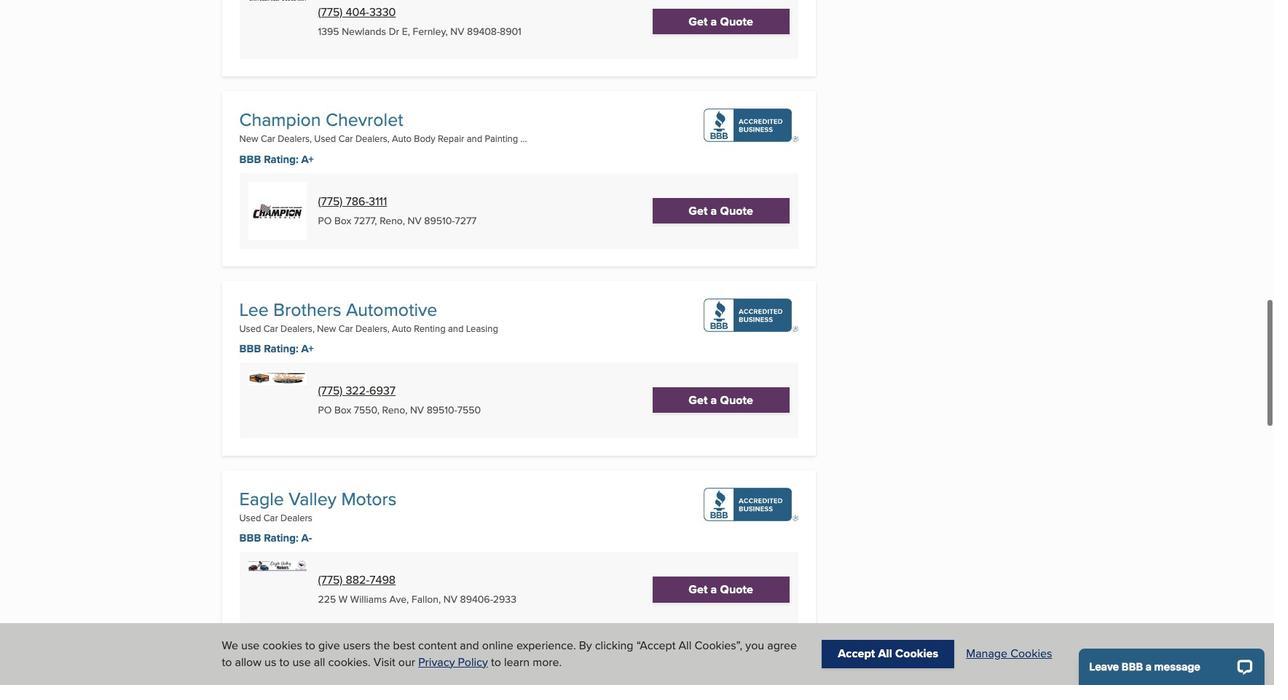 Task type: vqa. For each thing, say whether or not it's contained in the screenshot.


Task type: describe. For each thing, give the bounding box(es) containing it.
get for champion chevrolet
[[689, 203, 708, 219]]

dealers, left body
[[356, 132, 390, 145]]

a for lee brothers automotive
[[711, 392, 718, 409]]

automotive
[[346, 296, 438, 323]]

accept
[[838, 646, 876, 663]]

new inside champion chevrolet new car dealers, used car dealers, auto body repair and painting ... bbb rating: a+
[[239, 132, 258, 145]]

body
[[414, 132, 436, 145]]

nevada
[[272, 5, 311, 22]]

lee
[[239, 296, 269, 323]]

po for brothers
[[318, 403, 332, 418]]

chevrolet
[[326, 107, 404, 133]]

manage cookies
[[967, 646, 1053, 663]]

cookies.
[[328, 654, 371, 671]]

used inside champion chevrolet new car dealers, used car dealers, auto body repair and painting ... bbb rating: a+
[[314, 132, 336, 145]]

(775) 322-6937 link
[[318, 383, 396, 399]]

champion chevrolet link
[[239, 107, 404, 133]]

cookies inside button
[[896, 646, 939, 663]]

dealers
[[281, 512, 313, 525]]

by
[[579, 638, 592, 655]]

renting
[[414, 322, 446, 335]]

williams
[[350, 593, 387, 607]]

get a quote link for lee brothers automotive
[[653, 388, 790, 414]]

and inside we use cookies to give users the best content and online experience. by clicking "accept all cookies", you agree to allow us to use all cookies. visit our
[[460, 638, 479, 655]]

a+ inside champion chevrolet new car dealers, used car dealers, auto body repair and painting ... bbb rating: a+
[[301, 151, 314, 167]]

nv inside '(775) 882-7498 225 w williams ave , fallon, nv 89406-2933'
[[444, 593, 458, 607]]

e
[[402, 24, 408, 38]]

all inside we use cookies to give users the best content and online experience. by clicking "accept all cookies", you agree to allow us to use all cookies. visit our
[[679, 638, 692, 655]]

learn
[[504, 654, 530, 671]]

fernley,
[[413, 24, 448, 38]]

(775) 786-3111 link
[[318, 193, 387, 210]]

leasing
[[466, 322, 498, 335]]

bbb inside lee brothers automotive used car dealers, new car dealers, auto renting and leasing bbb rating: a+
[[239, 341, 261, 357]]

used for valley
[[239, 512, 261, 525]]

get a quote link for eagle valley motors
[[653, 578, 790, 603]]

rating: inside champion chevrolet new car dealers, used car dealers, auto body repair and painting ... bbb rating: a+
[[264, 151, 299, 167]]

cookies",
[[695, 638, 743, 655]]

champion chevrolet new car dealers, used car dealers, auto body repair and painting ... bbb rating: a+
[[239, 107, 527, 167]]

89510- for lee brothers automotive
[[427, 403, 458, 418]]

all
[[314, 654, 325, 671]]

"accept
[[637, 638, 676, 655]]

nv inside (775) 404-3330 1395 newlands dr e , fernley, nv 89408-8901
[[451, 24, 465, 38]]

get for eagle valley motors
[[689, 582, 708, 599]]

fallon,
[[412, 593, 441, 607]]

quote for lee brothers automotive
[[721, 392, 754, 409]]

404-
[[346, 3, 369, 20]]

newlands
[[342, 24, 386, 38]]

agree
[[768, 638, 798, 655]]

accept all cookies
[[838, 646, 939, 663]]

1 get a quote link from the top
[[653, 9, 790, 34]]

1395
[[318, 24, 339, 38]]

privacy
[[419, 654, 455, 671]]

online
[[482, 638, 514, 655]]

89406-
[[460, 593, 493, 607]]

8901
[[500, 24, 522, 38]]

(775) 786-3111 po box 7277 , reno, nv 89510-7277
[[318, 193, 477, 228]]

clicking
[[595, 638, 634, 655]]

motors
[[341, 486, 397, 512]]

eagle valley motors link
[[239, 486, 397, 512]]

1 horizontal spatial use
[[293, 654, 311, 671]]

(775) for valley
[[318, 572, 343, 589]]

us
[[265, 654, 277, 671]]

dr
[[389, 24, 399, 38]]

accredited business image for champion chevrolet
[[704, 109, 799, 142]]

a-
[[301, 531, 312, 547]]

cookies
[[263, 638, 302, 655]]

content
[[418, 638, 457, 655]]

ave
[[390, 593, 407, 607]]

(775) for chevrolet
[[318, 193, 343, 210]]

dealers, right the lee
[[281, 322, 315, 335]]

6937
[[370, 383, 396, 399]]

1 quote from the top
[[721, 13, 754, 30]]

get a quote for eagle valley motors
[[689, 582, 754, 599]]

1 7550 from the left
[[354, 403, 377, 418]]

bbb inside eagle valley motors used car dealers bbb rating: a-
[[239, 531, 261, 547]]

, inside (775) 322-6937 po box 7550 , reno, nv 89510-7550
[[377, 403, 380, 418]]

to left give
[[305, 638, 316, 655]]

auto inside lee brothers automotive used car dealers, new car dealers, auto renting and leasing bbb rating: a+
[[392, 322, 412, 335]]

auto inside champion chevrolet new car dealers, used car dealers, auto body repair and painting ... bbb rating: a+
[[392, 132, 412, 145]]

to left allow
[[222, 654, 232, 671]]

cookies inside button
[[1011, 646, 1053, 663]]

(775) 322-6937 po box 7550 , reno, nv 89510-7550
[[318, 383, 481, 418]]

best
[[393, 638, 415, 655]]

a for champion chevrolet
[[711, 203, 718, 219]]

bbb inside champion chevrolet new car dealers, used car dealers, auto body repair and painting ... bbb rating: a+
[[239, 151, 261, 167]]

rating: inside lee brothers automotive used car dealers, new car dealers, auto renting and leasing bbb rating: a+
[[264, 341, 299, 357]]

policy
[[458, 654, 488, 671]]

(775) 404-3330 link
[[318, 3, 396, 20]]

786-
[[346, 193, 369, 210]]

valley
[[289, 486, 337, 512]]

7498
[[370, 572, 396, 589]]

used for brothers
[[239, 322, 261, 335]]

and for lee brothers automotive
[[448, 322, 464, 335]]

1 7277 from the left
[[354, 213, 375, 228]]

the
[[374, 638, 390, 655]]



Task type: locate. For each thing, give the bounding box(es) containing it.
and right 'repair' on the left of the page
[[467, 132, 483, 145]]

quote for champion chevrolet
[[721, 203, 754, 219]]

cookies
[[896, 646, 939, 663], [1011, 646, 1053, 663]]

get a quote link
[[653, 9, 790, 34], [653, 198, 790, 224], [653, 388, 790, 414], [653, 578, 790, 603]]

a+ down "brothers"
[[301, 341, 314, 357]]

(775) inside (775) 404-3330 1395 newlands dr e , fernley, nv 89408-8901
[[318, 3, 343, 20]]

2 quote from the top
[[721, 203, 754, 219]]

4 get from the top
[[689, 582, 708, 599]]

2 a from the top
[[711, 203, 718, 219]]

eagle valley motors used car dealers bbb rating: a-
[[239, 486, 397, 547]]

2 7550 from the left
[[458, 403, 481, 418]]

0 vertical spatial accredited business image
[[704, 109, 799, 142]]

box down (775) 322-6937 link
[[335, 403, 352, 418]]

accredited business image
[[704, 109, 799, 142], [704, 299, 799, 332], [704, 488, 799, 522]]

1 vertical spatial reno,
[[382, 403, 408, 418]]

bbb down "champion"
[[239, 151, 261, 167]]

2 get a quote link from the top
[[653, 198, 790, 224]]

po down (775) 786-3111 link
[[318, 213, 332, 228]]

2 bbb from the top
[[239, 341, 261, 357]]

all right "accept
[[679, 638, 692, 655]]

0 vertical spatial po
[[318, 213, 332, 228]]

car
[[261, 132, 275, 145], [339, 132, 353, 145], [264, 322, 278, 335], [339, 322, 353, 335], [264, 512, 278, 525]]

box inside (775) 786-3111 po box 7277 , reno, nv 89510-7277
[[335, 213, 352, 228]]

1 vertical spatial used
[[239, 322, 261, 335]]

and for champion chevrolet
[[467, 132, 483, 145]]

2 get from the top
[[689, 203, 708, 219]]

car inside eagle valley motors used car dealers bbb rating: a-
[[264, 512, 278, 525]]

, down 3111
[[375, 213, 377, 228]]

3 a from the top
[[711, 392, 718, 409]]

and inside champion chevrolet new car dealers, used car dealers, auto body repair and painting ... bbb rating: a+
[[467, 132, 483, 145]]

use right the we
[[241, 638, 260, 655]]

privacy policy to learn more.
[[419, 654, 562, 671]]

0 vertical spatial new
[[239, 132, 258, 145]]

(775) 882-7498 link
[[318, 572, 396, 589]]

privacy policy link
[[419, 654, 488, 671]]

3 (775) from the top
[[318, 383, 343, 399]]

2 box from the top
[[335, 403, 352, 418]]

0 horizontal spatial 7277
[[354, 213, 375, 228]]

2 vertical spatial rating:
[[264, 531, 299, 547]]

a+
[[301, 151, 314, 167], [301, 341, 314, 357]]

dealers, left chevrolet at the top left of the page
[[278, 132, 312, 145]]

2 po from the top
[[318, 403, 332, 418]]

w
[[339, 593, 348, 607]]

reno, for lee brothers automotive
[[382, 403, 408, 418]]

2933
[[493, 593, 517, 607]]

box down (775) 786-3111 link
[[335, 213, 352, 228]]

1 vertical spatial and
[[448, 322, 464, 335]]

1 horizontal spatial new
[[317, 322, 336, 335]]

3111
[[369, 193, 387, 210]]

(775) left '322-'
[[318, 383, 343, 399]]

2 cookies from the left
[[1011, 646, 1053, 663]]

2 vertical spatial and
[[460, 638, 479, 655]]

lee brothers automotive used car dealers, new car dealers, auto renting and leasing bbb rating: a+
[[239, 296, 498, 357]]

0 horizontal spatial use
[[241, 638, 260, 655]]

new inside lee brothers automotive used car dealers, new car dealers, auto renting and leasing bbb rating: a+
[[317, 322, 336, 335]]

1 po from the top
[[318, 213, 332, 228]]

a+ down champion chevrolet link
[[301, 151, 314, 167]]

, left fallon,
[[407, 593, 409, 607]]

0 horizontal spatial 7550
[[354, 403, 377, 418]]

used left "brothers"
[[239, 322, 261, 335]]

89510- inside (775) 786-3111 po box 7277 , reno, nv 89510-7277
[[424, 213, 455, 228]]

1 vertical spatial a+
[[301, 341, 314, 357]]

champion
[[239, 107, 321, 133]]

2 accredited business image from the top
[[704, 299, 799, 332]]

po for chevrolet
[[318, 213, 332, 228]]

,
[[408, 24, 410, 38], [375, 213, 377, 228], [377, 403, 380, 418], [407, 593, 409, 607]]

bbb
[[239, 151, 261, 167], [239, 341, 261, 357], [239, 531, 261, 547]]

to left learn
[[491, 654, 501, 671]]

322-
[[346, 383, 370, 399]]

used
[[314, 132, 336, 145], [239, 322, 261, 335], [239, 512, 261, 525]]

1 vertical spatial box
[[335, 403, 352, 418]]

and right renting
[[448, 322, 464, 335]]

and left the online
[[460, 638, 479, 655]]

(775) inside (775) 322-6937 po box 7550 , reno, nv 89510-7550
[[318, 383, 343, 399]]

nv inside (775) 786-3111 po box 7277 , reno, nv 89510-7277
[[408, 213, 422, 228]]

2 get a quote from the top
[[689, 203, 754, 219]]

reno, inside (775) 322-6937 po box 7550 , reno, nv 89510-7550
[[382, 403, 408, 418]]

0 vertical spatial box
[[335, 213, 352, 228]]

, inside (775) 404-3330 1395 newlands dr e , fernley, nv 89408-8901
[[408, 24, 410, 38]]

reno, inside (775) 786-3111 po box 7277 , reno, nv 89510-7277
[[380, 213, 405, 228]]

4 get a quote from the top
[[689, 582, 754, 599]]

a for eagle valley motors
[[711, 582, 718, 599]]

lee brothers automotive link
[[239, 296, 438, 323]]

0 vertical spatial reno,
[[380, 213, 405, 228]]

4 (775) from the top
[[318, 572, 343, 589]]

3 accredited business image from the top
[[704, 488, 799, 522]]

auto left body
[[392, 132, 412, 145]]

7550
[[354, 403, 377, 418], [458, 403, 481, 418]]

3 get a quote link from the top
[[653, 388, 790, 414]]

...
[[521, 132, 527, 145]]

(775) left 786-
[[318, 193, 343, 210]]

2 auto from the top
[[392, 322, 412, 335]]

(775) for brothers
[[318, 383, 343, 399]]

1 vertical spatial bbb
[[239, 341, 261, 357]]

all
[[679, 638, 692, 655], [879, 646, 893, 663]]

1 vertical spatial new
[[317, 322, 336, 335]]

89510-
[[424, 213, 455, 228], [427, 403, 458, 418]]

reno,
[[380, 213, 405, 228], [382, 403, 408, 418]]

89510- inside (775) 322-6937 po box 7550 , reno, nv 89510-7550
[[427, 403, 458, 418]]

and inside lee brothers automotive used car dealers, new car dealers, auto renting and leasing bbb rating: a+
[[448, 322, 464, 335]]

1 rating: from the top
[[264, 151, 299, 167]]

reno, for champion chevrolet
[[380, 213, 405, 228]]

repair
[[438, 132, 465, 145]]

, right dr
[[408, 24, 410, 38]]

1 a+ from the top
[[301, 151, 314, 167]]

get a quote for lee brothers automotive
[[689, 392, 754, 409]]

accredited business image for eagle valley motors
[[704, 488, 799, 522]]

accept all cookies button
[[822, 641, 955, 669]]

bbb down the lee
[[239, 341, 261, 357]]

1 horizontal spatial 7277
[[455, 213, 477, 228]]

reno, down the "6937"
[[382, 403, 408, 418]]

1 vertical spatial 89510-
[[427, 403, 458, 418]]

2 a+ from the top
[[301, 341, 314, 357]]

2 vertical spatial used
[[239, 512, 261, 525]]

dealers, left renting
[[356, 322, 390, 335]]

1 horizontal spatial cookies
[[1011, 646, 1053, 663]]

give
[[319, 638, 340, 655]]

auto
[[392, 132, 412, 145], [392, 322, 412, 335]]

7277
[[354, 213, 375, 228], [455, 213, 477, 228]]

0 horizontal spatial cookies
[[896, 646, 939, 663]]

1 bbb from the top
[[239, 151, 261, 167]]

rating: down "brothers"
[[264, 341, 299, 357]]

box inside (775) 322-6937 po box 7550 , reno, nv 89510-7550
[[335, 403, 352, 418]]

2 rating: from the top
[[264, 341, 299, 357]]

3 get from the top
[[689, 392, 708, 409]]

cookies right accept
[[896, 646, 939, 663]]

3 bbb from the top
[[239, 531, 261, 547]]

po down (775) 322-6937 link
[[318, 403, 332, 418]]

89510- for champion chevrolet
[[424, 213, 455, 228]]

auto left renting
[[392, 322, 412, 335]]

all right accept
[[879, 646, 893, 663]]

1 horizontal spatial 7550
[[458, 403, 481, 418]]

1 horizontal spatial all
[[879, 646, 893, 663]]

, inside (775) 786-3111 po box 7277 , reno, nv 89510-7277
[[375, 213, 377, 228]]

manage
[[967, 646, 1008, 663]]

2 vertical spatial bbb
[[239, 531, 261, 547]]

1 get a quote from the top
[[689, 13, 754, 30]]

more.
[[533, 654, 562, 671]]

all inside button
[[879, 646, 893, 663]]

used inside lee brothers automotive used car dealers, new car dealers, auto renting and leasing bbb rating: a+
[[239, 322, 261, 335]]

used up (775) 786-3111 link
[[314, 132, 336, 145]]

3 quote from the top
[[721, 392, 754, 409]]

nv
[[451, 24, 465, 38], [408, 213, 422, 228], [410, 403, 424, 418], [444, 593, 458, 607]]

a
[[711, 13, 718, 30], [711, 203, 718, 219], [711, 392, 718, 409], [711, 582, 718, 599]]

1 accredited business image from the top
[[704, 109, 799, 142]]

quote
[[721, 13, 754, 30], [721, 203, 754, 219], [721, 392, 754, 409], [721, 582, 754, 599]]

painting
[[485, 132, 518, 145]]

reno, down 3111
[[380, 213, 405, 228]]

we use cookies to give users the best content and online experience. by clicking "accept all cookies", you agree to allow us to use all cookies. visit our
[[222, 638, 798, 671]]

experience.
[[517, 638, 576, 655]]

2 vertical spatial accredited business image
[[704, 488, 799, 522]]

(775) inside '(775) 882-7498 225 w williams ave , fallon, nv 89406-2933'
[[318, 572, 343, 589]]

0 vertical spatial a+
[[301, 151, 314, 167]]

quote for eagle valley motors
[[721, 582, 754, 599]]

0 horizontal spatial new
[[239, 132, 258, 145]]

1 box from the top
[[335, 213, 352, 228]]

2 (775) from the top
[[318, 193, 343, 210]]

(775) up 225
[[318, 572, 343, 589]]

our
[[399, 654, 416, 671]]

use left all
[[293, 654, 311, 671]]

box
[[335, 213, 352, 228], [335, 403, 352, 418]]

0 vertical spatial used
[[314, 132, 336, 145]]

allow
[[235, 654, 262, 671]]

used left dealers
[[239, 512, 261, 525]]

nv inside (775) 322-6937 po box 7550 , reno, nv 89510-7550
[[410, 403, 424, 418]]

89408-
[[467, 24, 500, 38]]

box for brothers
[[335, 403, 352, 418]]

to right us
[[280, 654, 290, 671]]

users
[[343, 638, 371, 655]]

, inside '(775) 882-7498 225 w williams ave , fallon, nv 89406-2933'
[[407, 593, 409, 607]]

1 auto from the top
[[392, 132, 412, 145]]

bbb down eagle
[[239, 531, 261, 547]]

(775)
[[318, 3, 343, 20], [318, 193, 343, 210], [318, 383, 343, 399], [318, 572, 343, 589]]

0 vertical spatial 89510-
[[424, 213, 455, 228]]

1 cookies from the left
[[896, 646, 939, 663]]

1 vertical spatial rating:
[[264, 341, 299, 357]]

visit
[[374, 654, 396, 671]]

a+ inside lee brothers automotive used car dealers, new car dealers, auto renting and leasing bbb rating: a+
[[301, 341, 314, 357]]

(775) up 1395
[[318, 3, 343, 20]]

po
[[318, 213, 332, 228], [318, 403, 332, 418]]

4 a from the top
[[711, 582, 718, 599]]

1 a from the top
[[711, 13, 718, 30]]

225
[[318, 593, 336, 607]]

0 vertical spatial rating:
[[264, 151, 299, 167]]

4 quote from the top
[[721, 582, 754, 599]]

rating: left a-
[[264, 531, 299, 547]]

accredited business image for lee brothers automotive
[[704, 299, 799, 332]]

(775) 882-7498 225 w williams ave , fallon, nv 89406-2933
[[318, 572, 517, 607]]

1 (775) from the top
[[318, 3, 343, 20]]

eagle
[[239, 486, 284, 512]]

po inside (775) 322-6937 po box 7550 , reno, nv 89510-7550
[[318, 403, 332, 418]]

rating: down "champion"
[[264, 151, 299, 167]]

get a quote for champion chevrolet
[[689, 203, 754, 219]]

882-
[[346, 572, 370, 589]]

3 rating: from the top
[[264, 531, 299, 547]]

cookies right manage at the bottom right of the page
[[1011, 646, 1053, 663]]

get a quote
[[689, 13, 754, 30], [689, 203, 754, 219], [689, 392, 754, 409], [689, 582, 754, 599]]

manage cookies button
[[967, 646, 1053, 663]]

(775) 404-3330 1395 newlands dr e , fernley, nv 89408-8901
[[318, 3, 522, 38]]

box for chevrolet
[[335, 213, 352, 228]]

get a quote link for champion chevrolet
[[653, 198, 790, 224]]

po inside (775) 786-3111 po box 7277 , reno, nv 89510-7277
[[318, 213, 332, 228]]

0 vertical spatial and
[[467, 132, 483, 145]]

1 vertical spatial accredited business image
[[704, 299, 799, 332]]

use
[[241, 638, 260, 655], [293, 654, 311, 671]]

rating: inside eagle valley motors used car dealers bbb rating: a-
[[264, 531, 299, 547]]

0 vertical spatial bbb
[[239, 151, 261, 167]]

4 get a quote link from the top
[[653, 578, 790, 603]]

1 get from the top
[[689, 13, 708, 30]]

(775) inside (775) 786-3111 po box 7277 , reno, nv 89510-7277
[[318, 193, 343, 210]]

to
[[305, 638, 316, 655], [222, 654, 232, 671], [280, 654, 290, 671], [491, 654, 501, 671]]

1 vertical spatial auto
[[392, 322, 412, 335]]

1 vertical spatial po
[[318, 403, 332, 418]]

we
[[222, 638, 238, 655]]

get for lee brothers automotive
[[689, 392, 708, 409]]

new
[[239, 132, 258, 145], [317, 322, 336, 335]]

0 vertical spatial auto
[[392, 132, 412, 145]]

2 7277 from the left
[[455, 213, 477, 228]]

you
[[746, 638, 765, 655]]

used inside eagle valley motors used car dealers bbb rating: a-
[[239, 512, 261, 525]]

brothers
[[274, 296, 342, 323]]

3 get a quote from the top
[[689, 392, 754, 409]]

0 horizontal spatial all
[[679, 638, 692, 655]]

, down the "6937"
[[377, 403, 380, 418]]

3330
[[369, 3, 396, 20]]



